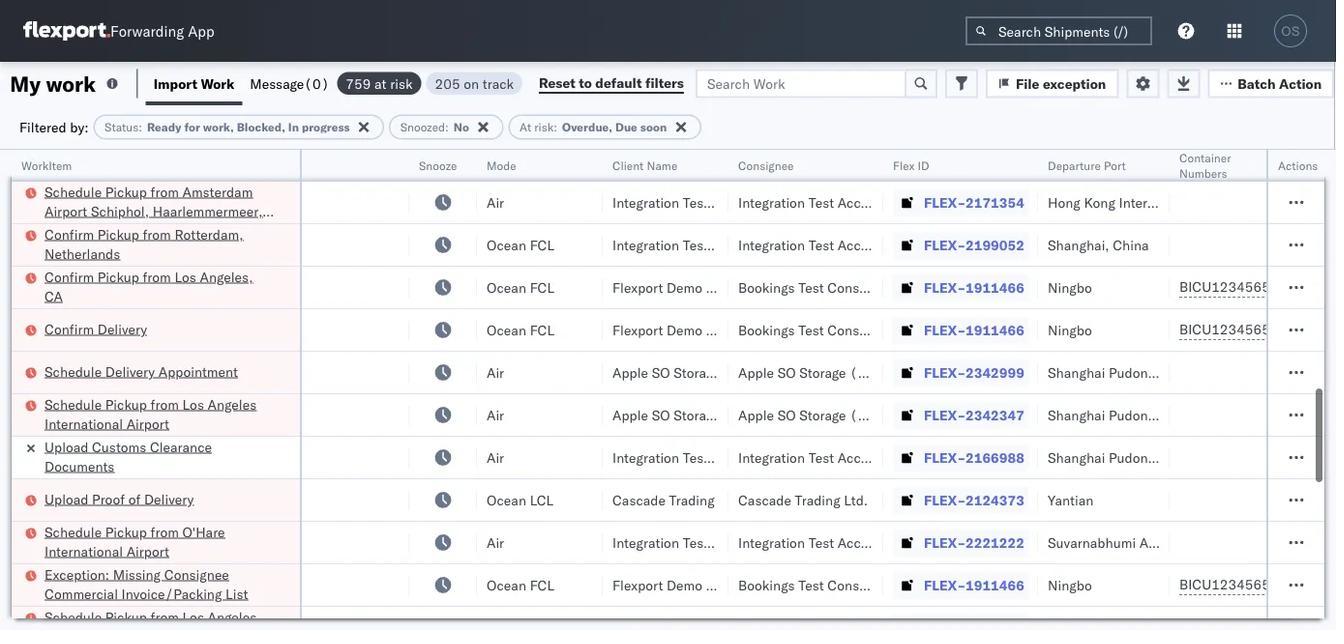 Task type: vqa. For each thing, say whether or not it's contained in the screenshot.
Jason-Test Zhao associated with Dec 20, 2026, 12:36 AM PST
no



Task type: describe. For each thing, give the bounding box(es) containing it.
haarlemmermeer,
[[153, 203, 263, 220]]

work
[[46, 70, 96, 97]]

deadline
[[32, 158, 79, 173]]

consignee button
[[729, 154, 864, 173]]

4 air from the top
[[487, 450, 504, 466]]

2 fcl from the top
[[530, 279, 555, 296]]

appointment
[[159, 363, 238, 380]]

pm for 11:00
[[73, 322, 94, 339]]

28, for jun
[[160, 535, 181, 552]]

batch action button
[[1208, 69, 1335, 98]]

Search Shipments (/) text field
[[966, 16, 1153, 45]]

upload customs clearance documents
[[45, 439, 212, 475]]

client name button
[[603, 154, 709, 173]]

message
[[250, 75, 304, 92]]

3 integration from the top
[[738, 237, 805, 254]]

2 shanghai, from the top
[[1048, 237, 1110, 254]]

4 flex- from the top
[[924, 279, 966, 296]]

5 flex- from the top
[[924, 322, 966, 339]]

international inside schedule pickup from los angeles international airport
[[45, 416, 123, 433]]

reset to default filters button
[[528, 69, 696, 98]]

flex id button
[[884, 154, 1019, 173]]

filters
[[645, 75, 684, 91]]

2 air from the top
[[487, 364, 504, 381]]

1 integration from the top
[[738, 151, 805, 168]]

yantian
[[1048, 492, 1094, 509]]

(0)
[[304, 75, 329, 92]]

1 ocean from the top
[[487, 151, 526, 168]]

1 fcl from the top
[[530, 237, 555, 254]]

2 integration test account - karl lagerfeld from the top
[[738, 194, 990, 211]]

upload proof of delivery button
[[45, 490, 194, 511]]

snoozed
[[400, 120, 445, 135]]

confirm delivery link
[[45, 320, 147, 339]]

international inside schedule pickup from o'hare international airport
[[45, 543, 123, 560]]

3 ocean from the top
[[487, 279, 526, 296]]

759
[[346, 75, 371, 92]]

1 shanghai, china from the top
[[1048, 151, 1149, 168]]

no
[[454, 120, 469, 135]]

9 -- from the top
[[1306, 492, 1322, 509]]

2023 for 12:59 am mdt, sep 7, 2023
[[180, 364, 213, 381]]

cascade trading ltd.
[[738, 492, 868, 509]]

consignee inside exception: missing consignee commercial invoice/packing list
[[164, 567, 229, 584]]

id
[[918, 158, 930, 173]]

confirm pickup from los angeles, ca button
[[45, 268, 275, 308]]

3 integration test account - karl lagerfeld from the top
[[738, 237, 990, 254]]

11 flex- from the top
[[924, 577, 966, 594]]

from for netherlands
[[143, 226, 171, 243]]

3 karl from the top
[[904, 237, 929, 254]]

2 demo from the top
[[667, 322, 703, 339]]

schedule pickup from los angeles international airport link
[[45, 395, 275, 434]]

0 vertical spatial risk
[[390, 75, 413, 92]]

trading for cascade trading
[[669, 492, 715, 509]]

1 flex-1911466 from the top
[[924, 279, 1025, 296]]

workitem
[[21, 158, 72, 173]]

mode
[[487, 158, 517, 173]]

los for angeles,
[[175, 269, 196, 285]]

12:30 am mdt, jun 8, 2023
[[32, 194, 211, 211]]

jun for 8,
[[136, 194, 158, 211]]

numbers
[[1180, 166, 1228, 180]]

1 -- from the top
[[1306, 151, 1322, 168]]

am for 12:59 am mdt, sep 9, 2023
[[73, 407, 95, 424]]

filtered by:
[[19, 119, 89, 135]]

pm for 10:59
[[73, 535, 94, 552]]

schedule for schedule pickup from o'hare international airport
[[45, 524, 102, 541]]

6 flex- from the top
[[924, 364, 966, 381]]

3 lagerfeld from the top
[[933, 237, 990, 254]]

from for airport
[[151, 183, 179, 200]]

2 lagerfeld from the top
[[933, 194, 990, 211]]

airport inside schedule pickup from o'hare international airport
[[126, 543, 169, 560]]

1 flex- from the top
[[924, 151, 966, 168]]

flex-2171354
[[924, 194, 1025, 211]]

exception: missing master bill link
[[45, 150, 231, 169]]

upload proof of delivery link
[[45, 490, 194, 510]]

schiphol,
[[91, 203, 149, 220]]

work
[[201, 75, 235, 92]]

5 account from the top
[[838, 535, 889, 552]]

1:00 am mdt, sep 23, 2023
[[32, 237, 213, 254]]

flex-2342347
[[924, 407, 1025, 424]]

7 -- from the top
[[1306, 407, 1322, 424]]

am for 7:00 am mst, mar 11, 2023
[[65, 450, 87, 466]]

integration test account - swarovski
[[738, 535, 966, 552]]

flex
[[893, 158, 915, 173]]

flex id
[[893, 158, 930, 173]]

2171354
[[966, 194, 1025, 211]]

flex-2166988
[[924, 450, 1025, 466]]

5 integration from the top
[[738, 535, 805, 552]]

28, for aug
[[156, 151, 177, 168]]

4 account from the top
[[838, 450, 889, 466]]

resize handle column header for client name
[[706, 150, 729, 631]]

12,
[[164, 279, 185, 296]]

4 karl from the top
[[904, 450, 929, 466]]

10 -- from the top
[[1306, 535, 1322, 552]]

mst, for 7:00
[[90, 450, 123, 466]]

schedule for schedule delivery appointment
[[45, 363, 102, 380]]

action
[[1279, 75, 1322, 92]]

port
[[1104, 158, 1126, 173]]

resize handle column header for mode
[[580, 150, 603, 631]]

exception: for exception: missing consignee commercial invoice/packing list
[[45, 567, 110, 584]]

upload for upload proof of delivery
[[45, 491, 88, 508]]

10 resize handle column header from the left
[[1302, 150, 1325, 631]]

os button
[[1269, 9, 1313, 53]]

205 on track
[[435, 75, 514, 92]]

mbl/
[[1306, 158, 1337, 173]]

3 fcl from the top
[[530, 322, 555, 339]]

4 fcl from the top
[[530, 577, 555, 594]]

3 flexport demo consignee from the top
[[613, 577, 771, 594]]

pickup for international
[[105, 524, 147, 541]]

am for 12:30 am mdt, jun 8, 2023
[[73, 194, 95, 211]]

2 integration from the top
[[738, 194, 805, 211]]

mdt, for 12:59 am mdt, sep 9, 2023
[[99, 407, 133, 424]]

from for angeles
[[151, 396, 179, 413]]

schedule pickup from amsterdam airport schiphol, haarlemmermeer, netherlands link
[[45, 182, 275, 239]]

2 karl from the top
[[904, 194, 929, 211]]

resize handle column header for consignee
[[860, 150, 884, 631]]

mdt, for 4:59 pm mdt, sep 3, 2023
[[89, 492, 123, 509]]

pm for 1:16
[[65, 151, 86, 168]]

pickup for airport
[[105, 183, 147, 200]]

am for 1:00 am mdt, sep 23, 2023
[[65, 237, 87, 254]]

resize handle column header for workitem
[[277, 150, 300, 631]]

mar for 11,
[[127, 450, 152, 466]]

1 1911466 from the top
[[966, 279, 1025, 296]]

batch
[[1238, 75, 1276, 92]]

3 -- from the top
[[1306, 237, 1322, 254]]

delivery inside the "upload proof of delivery" link
[[144, 491, 194, 508]]

3 ocean fcl from the top
[[487, 322, 555, 339]]

3 bicu1234565, demu123 from the top
[[1180, 577, 1337, 594]]

Search Work text field
[[696, 69, 907, 98]]

8,
[[162, 194, 174, 211]]

1 karl from the top
[[904, 151, 929, 168]]

5 air from the top
[[487, 535, 504, 552]]

by:
[[70, 119, 89, 135]]

2023 for 10:59 pm mdt, jun 28, 2023
[[185, 535, 218, 552]]

4 -- from the top
[[1306, 279, 1322, 296]]

2 -- from the top
[[1306, 194, 1322, 211]]

import
[[154, 75, 197, 92]]

os
[[1282, 24, 1300, 38]]

flexport. image
[[23, 21, 110, 41]]

3 bicu1234565, from the top
[[1180, 577, 1275, 594]]

2 china from the top
[[1113, 237, 1149, 254]]

: for status
[[139, 120, 142, 135]]

mar for 13,
[[135, 322, 161, 339]]

1 air from the top
[[487, 194, 504, 211]]

am for 12:11 am mdt, aug 19, 2023
[[73, 577, 95, 594]]

5 -- from the top
[[1306, 322, 1322, 339]]

upload proof of delivery
[[45, 491, 194, 508]]

departure
[[1048, 158, 1101, 173]]

delivery for schedule
[[105, 363, 155, 380]]

from for angeles,
[[143, 269, 171, 285]]

at
[[375, 75, 387, 92]]

flex-2132512
[[924, 151, 1025, 168]]

sep for 3,
[[127, 492, 151, 509]]

schedule for schedule pickup from amsterdam airport schiphol, haarlemmermeer, netherlands
[[45, 183, 102, 200]]

1 ningbo from the top
[[1048, 279, 1092, 296]]

am for 12:59 am mdt, sep 7, 2023
[[73, 364, 95, 381]]

trading for cascade trading ltd.
[[795, 492, 841, 509]]

9,
[[164, 407, 176, 424]]

netherlands inside confirm pickup from rotterdam, netherlands
[[45, 245, 120, 262]]

name
[[647, 158, 678, 173]]

1:00
[[32, 237, 61, 254]]

reset
[[539, 75, 576, 91]]

exception: missing consignee commercial invoice/packing list link
[[45, 566, 275, 604]]

2 bicu1234565, demu123 from the top
[[1180, 321, 1337, 338]]

mode button
[[477, 154, 584, 173]]

snoozed : no
[[400, 120, 469, 135]]

resize handle column header for deadline
[[386, 150, 409, 631]]

: for snoozed
[[445, 120, 449, 135]]

flex-2221222
[[924, 535, 1025, 552]]

1 ocean lcl from the top
[[487, 151, 554, 168]]

sep for 7,
[[136, 364, 161, 381]]

pm for 4:59
[[65, 492, 86, 509]]

9 flex- from the top
[[924, 492, 966, 509]]

2 flexport demo consignee from the top
[[613, 322, 771, 339]]

1 shanghai, from the top
[[1048, 151, 1110, 168]]

resize handle column header for departure port
[[1147, 150, 1170, 631]]

2342999
[[966, 364, 1025, 381]]

confirm pickup from los angeles, ca
[[45, 269, 253, 305]]

1 lcl from the top
[[530, 151, 554, 168]]

1 horizontal spatial risk
[[534, 120, 554, 135]]

3 : from the left
[[554, 120, 557, 135]]

3 demo from the top
[[667, 577, 703, 594]]

of
[[128, 491, 141, 508]]

2 demu123 from the top
[[1278, 321, 1337, 338]]

12:59 for 12:59 am mst, mar 12, 2023
[[32, 279, 70, 296]]

aug for 28,
[[127, 151, 152, 168]]

flex-2124373
[[924, 492, 1025, 509]]

progress
[[302, 120, 350, 135]]

2023 for 7:00 am mst, mar 11, 2023
[[180, 450, 214, 466]]

2 account from the top
[[838, 194, 889, 211]]

8 -- from the top
[[1306, 450, 1322, 466]]

2221222
[[966, 535, 1025, 552]]

bill
[[211, 150, 231, 167]]

swarovski
[[904, 535, 966, 552]]

1 ocean fcl from the top
[[487, 237, 555, 254]]

10 flex- from the top
[[924, 535, 966, 552]]

cascade for cascade trading
[[613, 492, 666, 509]]

confirm for confirm pickup from los angeles, ca
[[45, 269, 94, 285]]



Task type: locate. For each thing, give the bounding box(es) containing it.
2023 for 11:00 pm mdt, mar 13, 2023
[[188, 322, 222, 339]]

3,
[[154, 492, 167, 509]]

delivery left "7,"
[[105, 363, 155, 380]]

2 flex-1911466 from the top
[[924, 322, 1025, 339]]

2023 right 3,
[[170, 492, 204, 509]]

pm
[[65, 151, 86, 168], [73, 322, 94, 339], [65, 492, 86, 509], [73, 535, 94, 552]]

2 12:59 from the top
[[32, 364, 70, 381]]

pickup for angeles
[[105, 396, 147, 413]]

2 : from the left
[[445, 120, 449, 135]]

schedule inside schedule pickup from los angeles international airport
[[45, 396, 102, 413]]

shanghai, china down departure port
[[1048, 237, 1149, 254]]

sep for 23,
[[128, 237, 152, 254]]

my work
[[10, 70, 96, 97]]

2023 right '12,'
[[188, 279, 222, 296]]

use)
[[786, 364, 821, 381], [912, 364, 947, 381], [786, 407, 821, 424], [912, 407, 947, 424]]

1 12:59 from the top
[[32, 279, 70, 296]]

2166988
[[966, 450, 1025, 466]]

ca
[[45, 288, 63, 305]]

demo
[[667, 279, 703, 296], [667, 322, 703, 339], [667, 577, 703, 594]]

pickup for netherlands
[[97, 226, 139, 243]]

3 ningbo from the top
[[1048, 577, 1092, 594]]

2023 for 12:59 am mst, mar 12, 2023
[[188, 279, 222, 296]]

mbl/ button
[[1296, 154, 1337, 173]]

am right ca
[[73, 279, 95, 296]]

2 schedule from the top
[[45, 363, 102, 380]]

2023 up 19,
[[185, 535, 218, 552]]

1 trading from the left
[[669, 492, 715, 509]]

trading
[[669, 492, 715, 509], [795, 492, 841, 509]]

1 flexport demo consignee from the top
[[613, 279, 771, 296]]

1 vertical spatial los
[[182, 396, 204, 413]]

pickup inside schedule pickup from los angeles international airport
[[105, 396, 147, 413]]

batch action
[[1238, 75, 1322, 92]]

2023 right 23,
[[180, 237, 213, 254]]

0 vertical spatial flex-1911466
[[924, 279, 1025, 296]]

los down 23,
[[175, 269, 196, 285]]

airport
[[45, 203, 87, 220], [126, 416, 169, 433], [126, 543, 169, 560]]

: right at
[[554, 120, 557, 135]]

0 vertical spatial bookings test consignee
[[738, 279, 893, 296]]

1 vertical spatial mst,
[[90, 450, 123, 466]]

2342347
[[966, 407, 1025, 424]]

cascade for cascade trading ltd.
[[738, 492, 792, 509]]

2 horizontal spatial :
[[554, 120, 557, 135]]

1911466 up 2342999
[[966, 322, 1025, 339]]

2 ningbo from the top
[[1048, 322, 1092, 339]]

international up customs
[[45, 416, 123, 433]]

confirm pickup from los angeles, ca link
[[45, 268, 275, 306]]

pickup inside schedule pickup from o'hare international airport
[[105, 524, 147, 541]]

upload down documents
[[45, 491, 88, 508]]

pickup inside confirm pickup from rotterdam, netherlands
[[97, 226, 139, 243]]

from inside schedule pickup from los angeles international airport
[[151, 396, 179, 413]]

master
[[164, 150, 207, 167]]

pm right 1:16
[[65, 151, 86, 168]]

12:59 am mdt, sep 7, 2023
[[32, 364, 213, 381]]

6 -- from the top
[[1306, 364, 1322, 381]]

bookings
[[738, 279, 795, 296], [738, 322, 795, 339], [738, 577, 795, 594]]

0 vertical spatial mst,
[[99, 279, 132, 296]]

2 netherlands from the top
[[45, 245, 120, 262]]

china
[[1113, 151, 1149, 168], [1113, 237, 1149, 254]]

o'hare
[[182, 524, 225, 541]]

2 vertical spatial confirm
[[45, 321, 94, 338]]

0 vertical spatial demu123
[[1278, 279, 1337, 296]]

deadline button
[[22, 154, 390, 173]]

angeles
[[208, 396, 257, 413]]

2023 right 8,
[[177, 194, 211, 211]]

1 demo from the top
[[667, 279, 703, 296]]

rotterdam,
[[175, 226, 243, 243]]

jun left 8,
[[136, 194, 158, 211]]

jun
[[136, 194, 158, 211], [135, 535, 157, 552]]

airport inside the "schedule pickup from amsterdam airport schiphol, haarlemmermeer, netherlands"
[[45, 203, 87, 220]]

0 vertical spatial shanghai,
[[1048, 151, 1110, 168]]

8 resize handle column header from the left
[[1147, 150, 1170, 631]]

0 vertical spatial flexport demo consignee
[[613, 279, 771, 296]]

1 vertical spatial ocean lcl
[[487, 492, 554, 509]]

12:59 up "11:00"
[[32, 279, 70, 296]]

missing for master
[[113, 150, 161, 167]]

sep
[[128, 237, 152, 254], [136, 364, 161, 381], [136, 407, 161, 424], [127, 492, 151, 509]]

2 vertical spatial demu123
[[1278, 577, 1337, 594]]

flex- up flex-2342999
[[924, 322, 966, 339]]

1 vertical spatial shanghai,
[[1048, 237, 1110, 254]]

exception: for exception: missing master bill
[[45, 150, 110, 167]]

upload up documents
[[45, 439, 88, 456]]

1 vertical spatial exception:
[[45, 567, 110, 584]]

1 vertical spatial netherlands
[[45, 245, 120, 262]]

schedule pickup from amsterdam airport schiphol, haarlemmermeer, netherlands
[[45, 183, 263, 239]]

missing inside exception: missing consignee commercial invoice/packing list
[[113, 567, 161, 584]]

flex-1911466
[[924, 279, 1025, 296], [924, 322, 1025, 339], [924, 577, 1025, 594]]

am right 12:30
[[73, 194, 95, 211]]

3 bookings test consignee from the top
[[738, 577, 893, 594]]

import work button
[[146, 62, 242, 105]]

from inside schedule pickup from o'hare international airport
[[151, 524, 179, 541]]

missing for consignee
[[113, 567, 161, 584]]

los for angeles
[[182, 396, 204, 413]]

1 vertical spatial aug
[[136, 577, 162, 594]]

2 vertical spatial bookings
[[738, 577, 795, 594]]

4 integration from the top
[[738, 450, 805, 466]]

from inside confirm pickup from rotterdam, netherlands
[[143, 226, 171, 243]]

1 vertical spatial bicu1234565, demu123
[[1180, 321, 1337, 338]]

mst, down 1:00 am mdt, sep 23, 2023
[[99, 279, 132, 296]]

12:59 up 7:00
[[32, 407, 70, 424]]

pickup inside the "schedule pickup from amsterdam airport schiphol, haarlemmermeer, netherlands"
[[105, 183, 147, 200]]

2 confirm from the top
[[45, 269, 94, 285]]

am right 1:00
[[65, 237, 87, 254]]

0 vertical spatial ocean lcl
[[487, 151, 554, 168]]

delivery inside schedule delivery appointment link
[[105, 363, 155, 380]]

12:59
[[32, 279, 70, 296], [32, 364, 70, 381], [32, 407, 70, 424]]

1 vertical spatial missing
[[113, 567, 161, 584]]

lagerfeld right id
[[933, 151, 990, 168]]

pickup down 1:00 am mdt, sep 23, 2023
[[97, 269, 139, 285]]

12:11
[[32, 577, 70, 594]]

1 bookings test consignee from the top
[[738, 279, 893, 296]]

2 ocean lcl from the top
[[487, 492, 554, 509]]

flex- down flex-2199052
[[924, 279, 966, 296]]

los inside schedule pickup from los angeles international airport
[[182, 396, 204, 413]]

3 resize handle column header from the left
[[454, 150, 477, 631]]

6 ocean from the top
[[487, 577, 526, 594]]

schedule pickup from o'hare international airport button
[[45, 523, 275, 564]]

0 vertical spatial delivery
[[97, 321, 147, 338]]

28,
[[156, 151, 177, 168], [160, 535, 181, 552]]

7 resize handle column header from the left
[[1015, 150, 1038, 631]]

4 lagerfeld from the top
[[933, 450, 990, 466]]

12:59 for 12:59 am mdt, sep 7, 2023
[[32, 364, 70, 381]]

1 vertical spatial risk
[[534, 120, 554, 135]]

0 vertical spatial bookings
[[738, 279, 795, 296]]

mst, up proof on the left of the page
[[90, 450, 123, 466]]

blocked,
[[237, 120, 285, 135]]

2 vertical spatial flex-1911466
[[924, 577, 1025, 594]]

1 lagerfeld from the top
[[933, 151, 990, 168]]

from inside the "schedule pickup from amsterdam airport schiphol, haarlemmermeer, netherlands"
[[151, 183, 179, 200]]

3 schedule from the top
[[45, 396, 102, 413]]

12:59 am mst, mar 12, 2023
[[32, 279, 222, 296]]

0 vertical spatial ningbo
[[1048, 279, 1092, 296]]

aug for 19,
[[136, 577, 162, 594]]

2124373
[[966, 492, 1025, 509]]

1 vertical spatial jun
[[135, 535, 157, 552]]

mdt, for 10:59 pm mdt, jun 28, 2023
[[98, 535, 132, 552]]

ready
[[147, 120, 181, 135]]

2 lcl from the top
[[530, 492, 554, 509]]

resize handle column header for container numbers
[[1273, 150, 1296, 631]]

2 vertical spatial 12:59
[[32, 407, 70, 424]]

1 vertical spatial flexport
[[613, 322, 663, 339]]

0 vertical spatial shanghai, china
[[1048, 151, 1149, 168]]

mdt, for 12:30 am mdt, jun 8, 2023
[[99, 194, 133, 211]]

mdt, for 12:11 am mdt, aug 19, 2023
[[99, 577, 133, 594]]

8 flex- from the top
[[924, 450, 966, 466]]

1 cascade from the left
[[613, 492, 666, 509]]

flex-2171354 button
[[893, 189, 1029, 216], [893, 189, 1029, 216]]

:
[[139, 120, 142, 135], [445, 120, 449, 135], [554, 120, 557, 135]]

flex-1911466 button
[[893, 274, 1029, 301], [893, 274, 1029, 301], [893, 317, 1029, 344], [893, 317, 1029, 344], [893, 572, 1029, 600], [893, 572, 1029, 600]]

10:59
[[32, 535, 70, 552]]

missing
[[113, 150, 161, 167], [113, 567, 161, 584]]

2 vertical spatial flexport demo consignee
[[613, 577, 771, 594]]

0 vertical spatial upload
[[45, 439, 88, 456]]

schedule for schedule pickup from los angeles international airport
[[45, 396, 102, 413]]

delivery right of at the left of page
[[144, 491, 194, 508]]

upload customs clearance documents link
[[45, 438, 275, 477]]

flex- down the flex-2171354
[[924, 237, 966, 254]]

sep for 9,
[[136, 407, 161, 424]]

1 missing from the top
[[113, 150, 161, 167]]

: left "ready"
[[139, 120, 142, 135]]

0 vertical spatial bicu1234565, demu123
[[1180, 279, 1337, 296]]

am right 12:11
[[73, 577, 95, 594]]

3 flex-1911466 from the top
[[924, 577, 1025, 594]]

am right 7:00
[[65, 450, 87, 466]]

1 integration test account - karl lagerfeld from the top
[[738, 151, 990, 168]]

0 vertical spatial 12:59
[[32, 279, 70, 296]]

import work
[[154, 75, 235, 92]]

2 1911466 from the top
[[966, 322, 1025, 339]]

exception: missing consignee commercial invoice/packing list
[[45, 567, 248, 603]]

2 vertical spatial bicu1234565,
[[1180, 577, 1275, 594]]

4 ocean fcl from the top
[[487, 577, 555, 594]]

2 flexport from the top
[[613, 322, 663, 339]]

cascade
[[613, 492, 666, 509], [738, 492, 792, 509]]

confirm
[[45, 226, 94, 243], [45, 269, 94, 285], [45, 321, 94, 338]]

international up commercial on the bottom of page
[[45, 543, 123, 560]]

2023 right "7,"
[[180, 364, 213, 381]]

pickup down upload proof of delivery button
[[105, 524, 147, 541]]

4 ocean from the top
[[487, 322, 526, 339]]

mar for 12,
[[135, 279, 161, 296]]

forwarding app link
[[23, 21, 214, 41]]

pm right "11:00"
[[73, 322, 94, 339]]

container numbers
[[1180, 150, 1232, 180]]

integration
[[738, 151, 805, 168], [738, 194, 805, 211], [738, 237, 805, 254], [738, 450, 805, 466], [738, 535, 805, 552]]

1 vertical spatial flexport demo consignee
[[613, 322, 771, 339]]

mdt, for 11:00 pm mdt, mar 13, 2023
[[98, 322, 132, 339]]

0 vertical spatial confirm
[[45, 226, 94, 243]]

2023 right 13,
[[188, 322, 222, 339]]

1 international from the top
[[45, 416, 123, 433]]

mar left '12,'
[[135, 279, 161, 296]]

3 confirm from the top
[[45, 321, 94, 338]]

confirm for confirm delivery
[[45, 321, 94, 338]]

0 vertical spatial missing
[[113, 150, 161, 167]]

los right 9,
[[182, 396, 204, 413]]

confirm down 12:30
[[45, 226, 94, 243]]

2 ocean from the top
[[487, 237, 526, 254]]

mdt, for 12:59 am mdt, sep 7, 2023
[[99, 364, 133, 381]]

file exception button
[[986, 69, 1119, 98], [986, 69, 1119, 98]]

0 vertical spatial exception:
[[45, 150, 110, 167]]

0 vertical spatial international
[[45, 416, 123, 433]]

0 vertical spatial china
[[1113, 151, 1149, 168]]

2 vertical spatial bicu1234565, demu123
[[1180, 577, 1337, 594]]

demu123
[[1278, 279, 1337, 296], [1278, 321, 1337, 338], [1278, 577, 1337, 594]]

mst, for 12:59
[[99, 279, 132, 296]]

flex- down flex-2342999
[[924, 407, 966, 424]]

airport inside schedule pickup from los angeles international airport
[[126, 416, 169, 433]]

netherlands down 12:30
[[45, 222, 120, 239]]

schedule pickup from los angeles international airport button
[[45, 395, 275, 436]]

0 vertical spatial lcl
[[530, 151, 554, 168]]

1 vertical spatial upload
[[45, 491, 88, 508]]

0 horizontal spatial trading
[[669, 492, 715, 509]]

2 vertical spatial ningbo
[[1048, 577, 1092, 594]]

1 vertical spatial airport
[[126, 416, 169, 433]]

0 vertical spatial flexport
[[613, 279, 663, 296]]

1 demu123 from the top
[[1278, 279, 1337, 296]]

schedule delivery appointment
[[45, 363, 238, 380]]

china right the departure
[[1113, 151, 1149, 168]]

exception: missing master bill
[[45, 150, 231, 167]]

mar left 13,
[[135, 322, 161, 339]]

1 : from the left
[[139, 120, 142, 135]]

upload inside button
[[45, 491, 88, 508]]

3 flex- from the top
[[924, 237, 966, 254]]

1 vertical spatial ningbo
[[1048, 322, 1092, 339]]

from inside confirm pickup from los angeles, ca
[[143, 269, 171, 285]]

1 vertical spatial demu123
[[1278, 321, 1337, 338]]

1 flexport from the top
[[613, 279, 663, 296]]

2 bicu1234565, from the top
[[1180, 321, 1275, 338]]

5 ocean from the top
[[487, 492, 526, 509]]

2 exception: from the top
[[45, 567, 110, 584]]

jun up exception: missing consignee commercial invoice/packing list
[[135, 535, 157, 552]]

schedule pickup from o'hare international airport link
[[45, 523, 275, 562]]

1 vertical spatial 12:59
[[32, 364, 70, 381]]

1 upload from the top
[[45, 439, 88, 456]]

2023 right 9,
[[180, 407, 213, 424]]

flex- down swarovski
[[924, 577, 966, 594]]

bookings test consignee
[[738, 279, 893, 296], [738, 322, 893, 339], [738, 577, 893, 594]]

1 bicu1234565, from the top
[[1180, 279, 1275, 296]]

2 vertical spatial bookings test consignee
[[738, 577, 893, 594]]

2023 for 12:11 am mdt, aug 19, 2023
[[190, 577, 223, 594]]

0 horizontal spatial risk
[[390, 75, 413, 92]]

upload for upload customs clearance documents
[[45, 439, 88, 456]]

lagerfeld down flex id button
[[933, 194, 990, 211]]

in
[[288, 120, 299, 135]]

netherlands up ca
[[45, 245, 120, 262]]

1911466 down '2221222'
[[966, 577, 1025, 594]]

2023 for 1:16 pm mdt, aug 28, 2023
[[180, 151, 214, 168]]

flex-1911466 down flex-2199052
[[924, 279, 1025, 296]]

0 vertical spatial 28,
[[156, 151, 177, 168]]

0 horizontal spatial :
[[139, 120, 142, 135]]

2 vertical spatial demo
[[667, 577, 703, 594]]

pickup inside confirm pickup from los angeles, ca
[[97, 269, 139, 285]]

confirm inside 'button'
[[45, 321, 94, 338]]

client name
[[613, 158, 678, 173]]

1 vertical spatial lcl
[[530, 492, 554, 509]]

1 vertical spatial flex-1911466
[[924, 322, 1025, 339]]

pickup for angeles,
[[97, 269, 139, 285]]

2 bookings from the top
[[738, 322, 795, 339]]

flex- up swarovski
[[924, 492, 966, 509]]

flex-1911466 up flex-2342999
[[924, 322, 1025, 339]]

flex- down flex-2124373
[[924, 535, 966, 552]]

container numbers button
[[1170, 146, 1276, 181]]

4 resize handle column header from the left
[[580, 150, 603, 631]]

default
[[596, 75, 642, 91]]

1 vertical spatial international
[[45, 543, 123, 560]]

jun for 28,
[[135, 535, 157, 552]]

resize handle column header for flex id
[[1015, 150, 1038, 631]]

confirm pickup from rotterdam, netherlands
[[45, 226, 243, 262]]

0 vertical spatial los
[[175, 269, 196, 285]]

forwarding app
[[110, 22, 214, 40]]

2023 for 4:59 pm mdt, sep 3, 2023
[[170, 492, 204, 509]]

1 vertical spatial demo
[[667, 322, 703, 339]]

1 horizontal spatial :
[[445, 120, 449, 135]]

2 ocean fcl from the top
[[487, 279, 555, 296]]

flexport demo consignee
[[613, 279, 771, 296], [613, 322, 771, 339], [613, 577, 771, 594]]

0 vertical spatial bicu1234565,
[[1180, 279, 1275, 296]]

from for international
[[151, 524, 179, 541]]

205
[[435, 75, 460, 92]]

12:59 down "11:00"
[[32, 364, 70, 381]]

3 bookings from the top
[[738, 577, 795, 594]]

3 account from the top
[[838, 237, 889, 254]]

1 vertical spatial shanghai, china
[[1048, 237, 1149, 254]]

confirm inside confirm pickup from rotterdam, netherlands
[[45, 226, 94, 243]]

schedule down 4:59
[[45, 524, 102, 541]]

2 vertical spatial 1911466
[[966, 577, 1025, 594]]

flex- up flex-2124373
[[924, 450, 966, 466]]

lagerfeld down the flex-2171354
[[933, 237, 990, 254]]

delivery for confirm
[[97, 321, 147, 338]]

flex-1911466 down flex-2221222
[[924, 577, 1025, 594]]

mar left 11,
[[127, 450, 152, 466]]

delivery inside confirm delivery link
[[97, 321, 147, 338]]

3 12:59 from the top
[[32, 407, 70, 424]]

delivery down 12:59 am mst, mar 12, 2023 on the top of the page
[[97, 321, 147, 338]]

track
[[483, 75, 514, 92]]

2 vertical spatial delivery
[[144, 491, 194, 508]]

am for 12:59 am mst, mar 12, 2023
[[73, 279, 95, 296]]

pm right 4:59
[[65, 492, 86, 509]]

4:59
[[32, 492, 61, 509]]

schedule delivery appointment link
[[45, 362, 238, 382]]

2023
[[180, 151, 214, 168], [177, 194, 211, 211], [180, 237, 213, 254], [188, 279, 222, 296], [188, 322, 222, 339], [180, 364, 213, 381], [180, 407, 213, 424], [180, 450, 214, 466], [170, 492, 204, 509], [185, 535, 218, 552], [190, 577, 223, 594]]

5 resize handle column header from the left
[[706, 150, 729, 631]]

mdt, for 1:16 pm mdt, aug 28, 2023
[[89, 151, 123, 168]]

confirm inside confirm pickup from los angeles, ca
[[45, 269, 94, 285]]

commercial
[[45, 586, 118, 603]]

11:00 pm mdt, mar 13, 2023
[[32, 322, 222, 339]]

from
[[151, 183, 179, 200], [143, 226, 171, 243], [143, 269, 171, 285], [151, 396, 179, 413], [151, 524, 179, 541]]

3 demu123 from the top
[[1278, 577, 1337, 594]]

shanghai, down the departure
[[1048, 237, 1110, 254]]

filtered
[[19, 119, 66, 135]]

confirm for confirm pickup from rotterdam, netherlands
[[45, 226, 94, 243]]

resize handle column header
[[277, 150, 300, 631], [386, 150, 409, 631], [454, 150, 477, 631], [580, 150, 603, 631], [706, 150, 729, 631], [860, 150, 884, 631], [1015, 150, 1038, 631], [1147, 150, 1170, 631], [1273, 150, 1296, 631], [1302, 150, 1325, 631]]

12:59 for 12:59 am mdt, sep 9, 2023
[[32, 407, 70, 424]]

schedule down confirm delivery 'button'
[[45, 363, 102, 380]]

confirm up ca
[[45, 269, 94, 285]]

2023 for 12:59 am mdt, sep 9, 2023
[[180, 407, 213, 424]]

0 vertical spatial mar
[[135, 279, 161, 296]]

1 vertical spatial bookings test consignee
[[738, 322, 893, 339]]

confirm down ca
[[45, 321, 94, 338]]

netherlands inside the "schedule pickup from amsterdam airport schiphol, haarlemmermeer, netherlands"
[[45, 222, 120, 239]]

shanghai, china down exception
[[1048, 151, 1149, 168]]

2 bookings test consignee from the top
[[738, 322, 893, 339]]

13,
[[164, 322, 185, 339]]

1 vertical spatial mar
[[135, 322, 161, 339]]

2023 right 19,
[[190, 577, 223, 594]]

1 bicu1234565, demu123 from the top
[[1180, 279, 1337, 296]]

1 bookings from the top
[[738, 279, 795, 296]]

: left no
[[445, 120, 449, 135]]

flex- up flex-2342347
[[924, 364, 966, 381]]

1 china from the top
[[1113, 151, 1149, 168]]

pickup down '12:59 am mdt, sep 7, 2023'
[[105, 396, 147, 413]]

snooze
[[419, 158, 457, 173]]

23,
[[155, 237, 176, 254]]

for
[[184, 120, 200, 135]]

status
[[105, 120, 139, 135]]

app
[[188, 22, 214, 40]]

1 vertical spatial 28,
[[160, 535, 181, 552]]

pickup down the schiphol,
[[97, 226, 139, 243]]

1 horizontal spatial cascade
[[738, 492, 792, 509]]

on
[[464, 75, 479, 92]]

exception: inside exception: missing consignee commercial invoice/packing list
[[45, 567, 110, 584]]

0 vertical spatial airport
[[45, 203, 87, 220]]

1 schedule from the top
[[45, 183, 102, 200]]

schedule down the deadline
[[45, 183, 102, 200]]

exception: up commercial on the bottom of page
[[45, 567, 110, 584]]

fcl
[[530, 237, 555, 254], [530, 279, 555, 296], [530, 322, 555, 339], [530, 577, 555, 594]]

lagerfeld up flex-2124373
[[933, 450, 990, 466]]

1 vertical spatial confirm
[[45, 269, 94, 285]]

am up customs
[[73, 407, 95, 424]]

2023 for 1:00 am mdt, sep 23, 2023
[[180, 237, 213, 254]]

shanghai, down exception
[[1048, 151, 1110, 168]]

1 vertical spatial delivery
[[105, 363, 155, 380]]

china down port
[[1113, 237, 1149, 254]]

pickup up the schiphol,
[[105, 183, 147, 200]]

actions
[[1278, 158, 1318, 173]]

1 vertical spatial bookings
[[738, 322, 795, 339]]

schedule down '12:59 am mdt, sep 7, 2023'
[[45, 396, 102, 413]]

los
[[175, 269, 196, 285], [182, 396, 204, 413]]

2023 for 12:30 am mdt, jun 8, 2023
[[177, 194, 211, 211]]

0 horizontal spatial cascade
[[613, 492, 666, 509]]

upload inside the upload customs clearance documents
[[45, 439, 88, 456]]

2 flex- from the top
[[924, 194, 966, 211]]

0 vertical spatial demo
[[667, 279, 703, 296]]

soon
[[641, 120, 667, 135]]

mdt, for 1:00 am mdt, sep 23, 2023
[[90, 237, 124, 254]]

2 vertical spatial mar
[[127, 450, 152, 466]]

0 vertical spatial netherlands
[[45, 222, 120, 239]]

0 vertical spatial 1911466
[[966, 279, 1025, 296]]

2 vertical spatial airport
[[126, 543, 169, 560]]

1 exception: from the top
[[45, 150, 110, 167]]

0 vertical spatial aug
[[127, 151, 152, 168]]

flex- right flex at the top right of page
[[924, 151, 966, 168]]

schedule inside schedule pickup from o'hare international airport
[[45, 524, 102, 541]]

pm right 10:59
[[73, 535, 94, 552]]

1 horizontal spatial trading
[[795, 492, 841, 509]]

1 vertical spatial 1911466
[[966, 322, 1025, 339]]

1 vertical spatial china
[[1113, 237, 1149, 254]]

2023 right 11,
[[180, 450, 214, 466]]

2 trading from the left
[[795, 492, 841, 509]]

account
[[838, 151, 889, 168], [838, 194, 889, 211], [838, 237, 889, 254], [838, 450, 889, 466], [838, 535, 889, 552]]

1911466 down 2199052
[[966, 279, 1025, 296]]

exception: down by:
[[45, 150, 110, 167]]

3 1911466 from the top
[[966, 577, 1025, 594]]

11 -- from the top
[[1306, 577, 1322, 594]]

los inside confirm pickup from los angeles, ca
[[175, 269, 196, 285]]

schedule inside the "schedule pickup from amsterdam airport schiphol, haarlemmermeer, netherlands"
[[45, 183, 102, 200]]

1911466
[[966, 279, 1025, 296], [966, 322, 1025, 339], [966, 577, 1025, 594]]

2 shanghai, china from the top
[[1048, 237, 1149, 254]]

1 vertical spatial bicu1234565,
[[1180, 321, 1275, 338]]

flex- down flex id button
[[924, 194, 966, 211]]

2 vertical spatial flexport
[[613, 577, 663, 594]]

2023 down the for in the left top of the page
[[180, 151, 214, 168]]

am down confirm delivery 'button'
[[73, 364, 95, 381]]

at risk : overdue, due soon
[[520, 120, 667, 135]]

0 vertical spatial jun
[[136, 194, 158, 211]]



